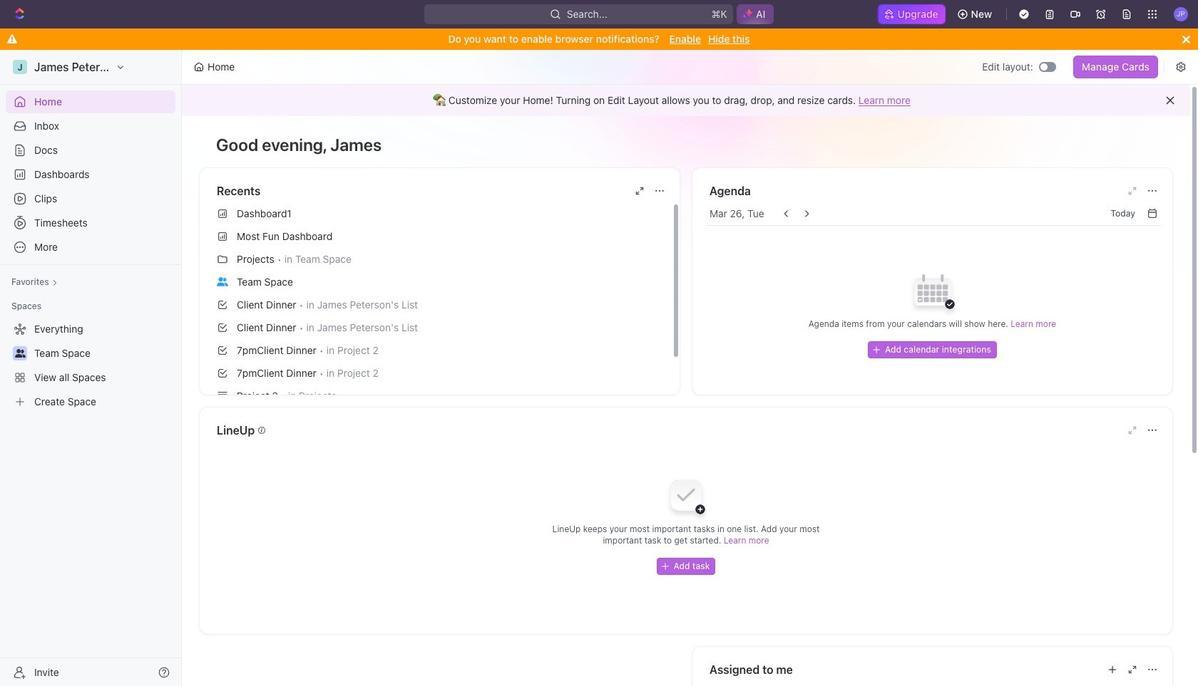 Task type: locate. For each thing, give the bounding box(es) containing it.
user group image
[[217, 277, 228, 286]]

alert
[[182, 85, 1190, 116]]

tree
[[6, 318, 175, 414]]



Task type: describe. For each thing, give the bounding box(es) containing it.
sidebar navigation
[[0, 50, 185, 687]]

tree inside sidebar navigation
[[6, 318, 175, 414]]

james peterson's workspace, , element
[[13, 60, 27, 74]]

user group image
[[15, 349, 25, 358]]



Task type: vqa. For each thing, say whether or not it's contained in the screenshot.
Howard
no



